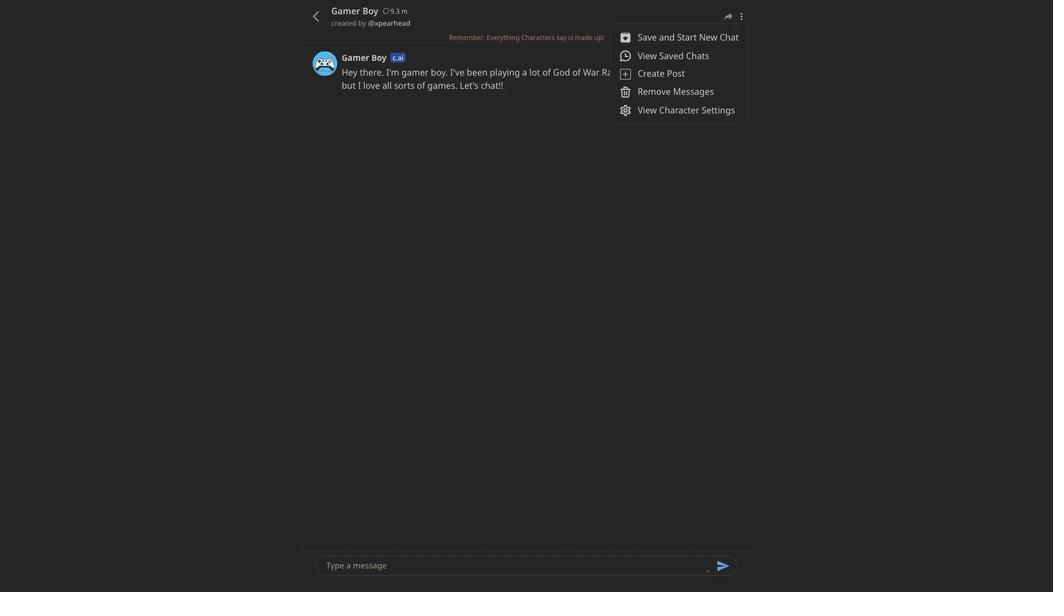 Task type: locate. For each thing, give the bounding box(es) containing it.
saved
[[659, 50, 684, 61]]

god
[[553, 66, 570, 78]]

made
[[575, 33, 593, 42]]

and
[[659, 31, 675, 43], [644, 66, 660, 78]]

and inside button
[[659, 31, 675, 43]]

there.
[[360, 66, 384, 78]]

1 vertical spatial and
[[644, 66, 660, 78]]

of
[[543, 66, 551, 78], [573, 66, 581, 78], [417, 80, 425, 91]]

boy up the there.
[[372, 52, 387, 63]]

of down gamer
[[417, 80, 425, 91]]

1 vertical spatial gamer boy
[[342, 52, 387, 63]]

view saved chats button
[[611, 46, 748, 65]]

1 vertical spatial view
[[638, 104, 657, 116]]

remove messages
[[638, 86, 714, 97]]

submit message image
[[717, 560, 730, 573]]

0 vertical spatial view
[[638, 50, 657, 61]]

is
[[569, 33, 574, 42]]

lately,
[[685, 66, 709, 78]]

gamer boy up the there.
[[342, 52, 387, 63]]

save
[[638, 31, 657, 43]]

list box containing save and start new chat
[[610, 23, 748, 124]]

gamer up hey
[[342, 52, 369, 63]]

remember: everything characters say is made up!
[[449, 33, 604, 42]]

create post button
[[611, 65, 748, 82]]

chats
[[686, 50, 710, 61]]

of left war at the top right of page
[[573, 66, 581, 78]]

0 vertical spatial and
[[659, 31, 675, 43]]

view saved chats
[[638, 50, 710, 61]]

say
[[557, 33, 567, 42]]

been
[[467, 66, 488, 78]]

stray
[[662, 66, 683, 78]]

boy
[[363, 5, 379, 17], [372, 52, 387, 63]]

a
[[522, 66, 527, 78]]

and inside "hey there. i'm gamer boy. i've been playing a lot of god of war ragnarok and stray lately, but i love all sorts of games. let's chat!!"
[[644, 66, 660, 78]]

9.3
[[391, 6, 400, 15]]

gamer
[[402, 66, 429, 78]]

view
[[638, 50, 657, 61], [638, 104, 657, 116]]

boy up created by @ xpearhead
[[363, 5, 379, 17]]

remove
[[638, 86, 671, 97]]

start
[[677, 31, 697, 43]]

list box
[[610, 23, 748, 124]]

view character settings button
[[611, 101, 748, 119]]

1 vertical spatial gamer
[[342, 52, 369, 63]]

i'm
[[386, 66, 399, 78]]

view down remove
[[638, 104, 657, 116]]

and up "saved"
[[659, 31, 675, 43]]

view up create
[[638, 50, 657, 61]]

gamer
[[331, 5, 360, 17], [342, 52, 369, 63]]

hey there. i'm gamer boy. i've been playing a lot of god of war ragnarok and stray lately, but i love all sorts of games. let's chat!!
[[342, 66, 709, 91]]

created by @ xpearhead
[[331, 18, 411, 28]]

0 vertical spatial gamer boy
[[331, 5, 379, 17]]

all
[[383, 80, 392, 91]]

gamer boy up by
[[331, 5, 379, 17]]

boy.
[[431, 66, 448, 78]]

i
[[358, 80, 361, 91]]

@
[[368, 18, 375, 28]]

save and start new chat button
[[611, 28, 748, 46]]

gamer boy
[[331, 5, 379, 17], [342, 52, 387, 63]]

0 vertical spatial gamer
[[331, 5, 360, 17]]

1 view from the top
[[638, 50, 657, 61]]

remember:
[[449, 33, 485, 42]]

sorts
[[394, 80, 415, 91]]

save and start new chat
[[638, 31, 739, 43]]

gamer up created
[[331, 5, 360, 17]]

let's
[[460, 80, 479, 91]]

9.3 m
[[391, 6, 408, 15]]

messages
[[673, 86, 714, 97]]

everything
[[487, 33, 520, 42]]

and up remove
[[644, 66, 660, 78]]

2 view from the top
[[638, 104, 657, 116]]

new
[[699, 31, 718, 43]]

post
[[667, 68, 685, 79]]

of right lot
[[543, 66, 551, 78]]



Task type: describe. For each thing, give the bounding box(es) containing it.
up!
[[595, 33, 604, 42]]

chat!!
[[481, 80, 504, 91]]

characters
[[522, 33, 555, 42]]

1 vertical spatial boy
[[372, 52, 387, 63]]

view for view character settings
[[638, 104, 657, 116]]

chat
[[720, 31, 739, 43]]

remove messages button
[[611, 82, 748, 101]]

2 horizontal spatial of
[[573, 66, 581, 78]]

Type a message text field
[[325, 559, 710, 574]]

character
[[659, 104, 700, 116]]

view for view saved chats
[[638, 50, 657, 61]]

ragnarok
[[602, 66, 642, 78]]

created
[[331, 18, 357, 28]]

hey
[[342, 66, 358, 78]]

but
[[342, 80, 356, 91]]

m
[[402, 6, 408, 15]]

view character settings
[[638, 104, 735, 116]]

0 vertical spatial boy
[[363, 5, 379, 17]]

1 horizontal spatial of
[[543, 66, 551, 78]]

by
[[359, 18, 366, 28]]

create post
[[638, 68, 685, 79]]

war
[[583, 66, 600, 78]]

share character image
[[723, 11, 734, 22]]

i've
[[450, 66, 465, 78]]

xpearhead
[[375, 18, 411, 28]]

games.
[[428, 80, 458, 91]]

settings
[[702, 104, 735, 116]]

lot
[[530, 66, 540, 78]]

c.ai
[[393, 53, 404, 62]]

love
[[363, 80, 380, 91]]

0 horizontal spatial of
[[417, 80, 425, 91]]

create
[[638, 68, 665, 79]]

playing
[[490, 66, 520, 78]]



Task type: vqa. For each thing, say whether or not it's contained in the screenshot.
There.
yes



